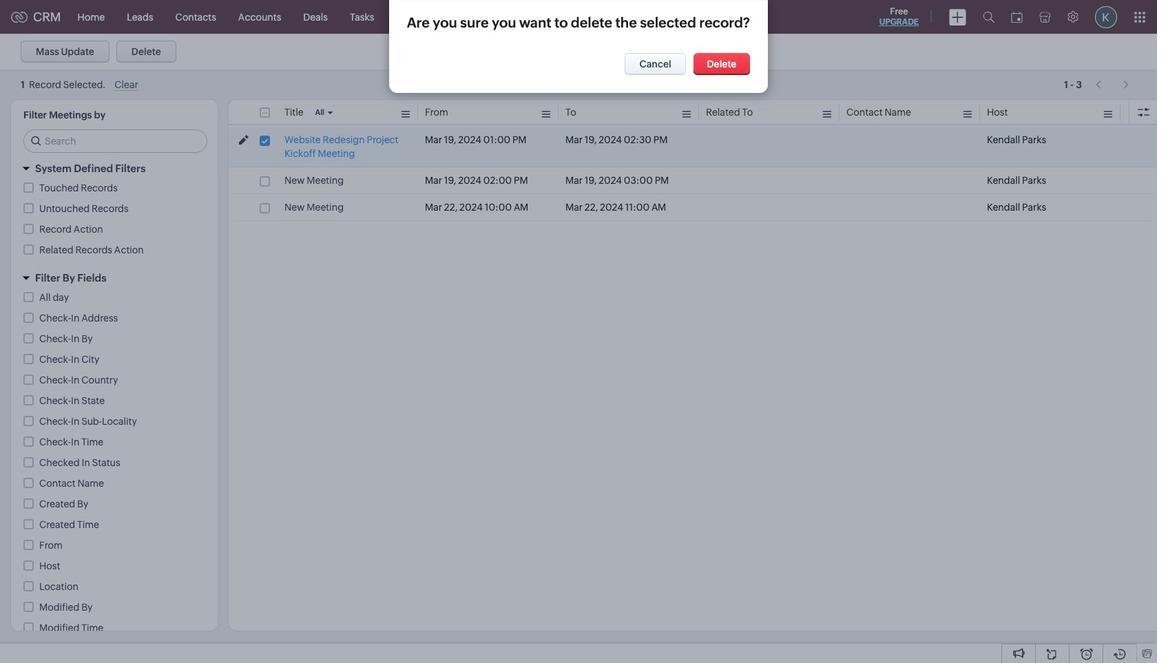 Task type: vqa. For each thing, say whether or not it's contained in the screenshot.
CHATS image
no



Task type: locate. For each thing, give the bounding box(es) containing it.
logo image
[[11, 11, 28, 22]]

row group
[[229, 127, 1158, 221]]

1 navigation from the top
[[1090, 74, 1137, 94]]

Search text field
[[24, 130, 207, 152]]

2 navigation from the top
[[1090, 75, 1137, 95]]

navigation
[[1090, 74, 1137, 94], [1090, 75, 1137, 95]]



